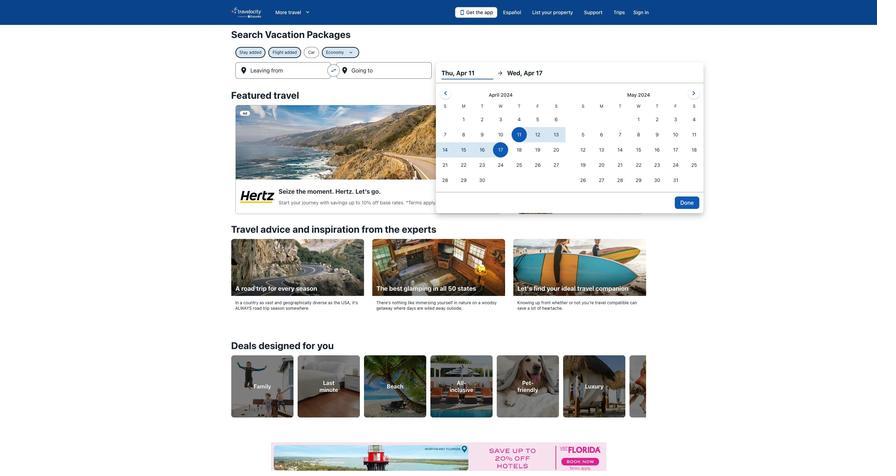 Task type: locate. For each thing, give the bounding box(es) containing it.
swap origin and destination values image
[[331, 67, 337, 74]]

previous image
[[227, 381, 235, 389]]

next month image
[[690, 89, 698, 98]]

next image
[[642, 381, 650, 389]]

main content
[[0, 25, 878, 472]]

travel advice and inspiration from the experts region
[[227, 220, 650, 324]]



Task type: describe. For each thing, give the bounding box(es) containing it.
featured travel region
[[227, 86, 650, 220]]

previous month image
[[442, 89, 450, 98]]

download the app button image
[[460, 10, 465, 15]]

travelocity logo image
[[231, 7, 262, 18]]



